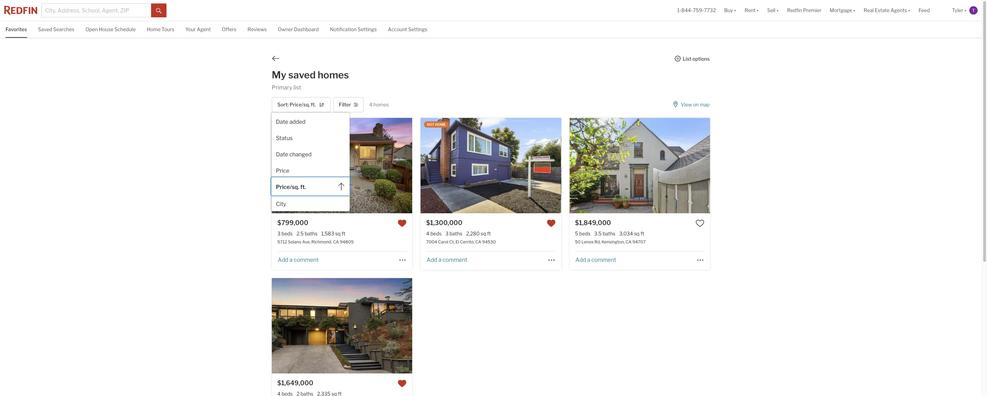 Task type: vqa. For each thing, say whether or not it's contained in the screenshot.
City, county, ZIP search box
no



Task type: describe. For each thing, give the bounding box(es) containing it.
add a comment for $1,849,000
[[575, 257, 616, 264]]

ft for $799,000
[[342, 231, 345, 237]]

:
[[288, 102, 289, 108]]

3 photo of 50 lenox rd, kensington, ca 94707 image from the left
[[710, 118, 851, 214]]

redfin premier
[[787, 7, 821, 13]]

map
[[700, 102, 710, 108]]

homes inside my saved homes primary list
[[318, 69, 349, 81]]

primary
[[272, 84, 292, 91]]

offers link
[[222, 21, 236, 37]]

2.5 baths
[[297, 231, 318, 237]]

comment for $1,849,000
[[591, 257, 616, 264]]

price
[[276, 168, 289, 175]]

on
[[693, 102, 699, 108]]

price/sq. inside button
[[276, 184, 299, 191]]

offers
[[222, 26, 236, 32]]

1 photo of 629 beloit ave, kensington, ca 94708 image from the left
[[131, 279, 272, 374]]

▾ for mortgage ▾
[[853, 7, 855, 13]]

account
[[388, 26, 407, 32]]

date added
[[276, 119, 306, 126]]

saved
[[38, 26, 52, 32]]

buy ▾
[[724, 7, 736, 13]]

view
[[681, 102, 692, 108]]

agent
[[197, 26, 211, 32]]

beds for $799,000
[[282, 231, 293, 237]]

list
[[294, 84, 301, 91]]

carol
[[438, 240, 448, 245]]

baths for $799,000
[[305, 231, 318, 237]]

status
[[276, 135, 293, 142]]

my saved homes primary list
[[272, 69, 349, 91]]

baths for $1,849,000
[[603, 231, 616, 237]]

notification settings
[[330, 26, 377, 32]]

3 photo of 629 beloit ave, kensington, ca 94708 image from the left
[[412, 279, 553, 374]]

2,280 sq ft
[[466, 231, 491, 237]]

3 baths
[[445, 231, 462, 237]]

real
[[864, 7, 874, 13]]

richmond,
[[311, 240, 332, 245]]

price button
[[272, 162, 350, 178]]

home
[[147, 26, 161, 32]]

tyler
[[952, 7, 963, 13]]

added
[[289, 119, 306, 126]]

ct,
[[449, 240, 455, 245]]

50
[[575, 240, 581, 245]]

add for $1,300,000
[[427, 257, 437, 264]]

date for date added
[[276, 119, 288, 126]]

date changed button
[[272, 146, 350, 162]]

2 photo of 7004 carol ct, el cerrito, ca 94530 image from the left
[[421, 118, 561, 214]]

open house schedule
[[86, 26, 136, 32]]

5712
[[277, 240, 287, 245]]

date for date changed
[[276, 152, 288, 158]]

dashboard
[[294, 26, 319, 32]]

saved
[[288, 69, 316, 81]]

to
[[305, 123, 310, 127]]

rent
[[745, 7, 756, 13]]

tyler ▾
[[952, 7, 967, 13]]

hot
[[427, 123, 434, 127]]

buy ▾ button
[[720, 0, 741, 21]]

1-844-759-7732
[[677, 7, 716, 13]]

a for $799,000
[[290, 257, 293, 264]]

sat,
[[289, 123, 296, 127]]

7004 carol ct, el cerrito, ca 94530
[[426, 240, 496, 245]]

your agent
[[185, 26, 211, 32]]

dialog containing date added
[[272, 113, 350, 212]]

list options
[[683, 56, 710, 62]]

1-844-759-7732 link
[[677, 7, 716, 13]]

3 photo of 7004 carol ct, el cerrito, ca 94530 image from the left
[[561, 118, 702, 214]]

open
[[86, 26, 98, 32]]

real estate agents ▾ link
[[864, 0, 910, 21]]

view on map
[[681, 102, 710, 108]]

sq for $1,300,000
[[481, 231, 486, 237]]

mortgage ▾
[[830, 7, 855, 13]]

user photo image
[[969, 6, 978, 15]]

favorite button image
[[398, 380, 407, 389]]

owner
[[278, 26, 293, 32]]

mortgage ▾ button
[[826, 0, 860, 21]]

favorite button checkbox for $1,849,000
[[696, 219, 705, 228]]

3 for 3 beds
[[277, 231, 281, 237]]

5 ▾ from the left
[[908, 7, 910, 13]]

saved searches link
[[38, 21, 74, 37]]

submit search image
[[156, 8, 162, 13]]

0 vertical spatial price/sq.
[[290, 102, 310, 108]]

price/sq. ft.
[[276, 184, 306, 191]]

4 for 4 beds
[[426, 231, 429, 237]]

comment for $799,000
[[294, 257, 319, 264]]

price/sq. ft. button
[[272, 178, 350, 195]]

list options button
[[674, 55, 710, 62]]

mortgage
[[830, 7, 852, 13]]

2 photo of 50 lenox rd, kensington, ca 94707 image from the left
[[570, 118, 710, 214]]

real estate agents ▾
[[864, 7, 910, 13]]

sort : price/sq. ft.
[[277, 102, 316, 108]]

7732
[[704, 7, 716, 13]]

4 homes
[[369, 102, 389, 108]]

2 ca from the left
[[475, 240, 481, 245]]

favorite button image for $799,000
[[398, 219, 407, 228]]



Task type: locate. For each thing, give the bounding box(es) containing it.
3 sq from the left
[[634, 231, 640, 237]]

add a comment button for $799,000
[[277, 257, 319, 264]]

ft up '94805'
[[342, 231, 345, 237]]

city
[[276, 201, 286, 208]]

beds right the 5
[[579, 231, 591, 237]]

2 beds from the left
[[430, 231, 442, 237]]

0 horizontal spatial add a comment button
[[277, 257, 319, 264]]

add a comment for $799,000
[[278, 257, 319, 264]]

add a comment button down solano
[[277, 257, 319, 264]]

1 horizontal spatial favorite button checkbox
[[547, 219, 556, 228]]

0 horizontal spatial homes
[[318, 69, 349, 81]]

1 vertical spatial price/sq.
[[276, 184, 299, 191]]

favorite button checkbox for $1,300,000
[[547, 219, 556, 228]]

comment down ave,
[[294, 257, 319, 264]]

0 horizontal spatial add a comment
[[278, 257, 319, 264]]

add a comment button down the rd, at the right of page
[[575, 257, 617, 264]]

3.5 baths
[[594, 231, 616, 237]]

5 beds
[[575, 231, 591, 237]]

$799,000
[[277, 220, 308, 227]]

home tours link
[[147, 21, 174, 37]]

favorite button image for $1,300,000
[[547, 219, 556, 228]]

date added button
[[272, 113, 350, 129]]

1 horizontal spatial ft
[[487, 231, 491, 237]]

1 horizontal spatial favorite button image
[[547, 219, 556, 228]]

feed button
[[915, 0, 948, 21]]

1 horizontal spatial ft.
[[311, 102, 316, 108]]

ca down 3,034
[[626, 240, 632, 245]]

a down carol
[[438, 257, 441, 264]]

changed
[[289, 152, 312, 158]]

2 horizontal spatial ft
[[641, 231, 644, 237]]

3.5
[[594, 231, 602, 237]]

ft for $1,300,000
[[487, 231, 491, 237]]

sell ▾
[[767, 7, 779, 13]]

add a comment button for $1,300,000
[[426, 257, 468, 264]]

1-
[[677, 7, 682, 13]]

2 photo of 5712 solano ave, richmond, ca 94805 image from the left
[[272, 118, 412, 214]]

view on map button
[[672, 97, 710, 113]]

1 vertical spatial homes
[[373, 102, 389, 108]]

3 favorite button image from the left
[[696, 219, 705, 228]]

1 horizontal spatial homes
[[373, 102, 389, 108]]

0 horizontal spatial ft
[[342, 231, 345, 237]]

2 horizontal spatial add
[[575, 257, 586, 264]]

kensington,
[[602, 240, 625, 245]]

ca down 1,583 sq ft
[[333, 240, 339, 245]]

0 horizontal spatial ca
[[333, 240, 339, 245]]

add a comment button down carol
[[426, 257, 468, 264]]

▾ for tyler ▾
[[964, 7, 967, 13]]

0 horizontal spatial baths
[[305, 231, 318, 237]]

2 horizontal spatial comment
[[591, 257, 616, 264]]

status button
[[272, 129, 350, 146]]

add down 7004
[[427, 257, 437, 264]]

settings
[[358, 26, 377, 32], [408, 26, 427, 32]]

add a comment down the rd, at the right of page
[[575, 257, 616, 264]]

rd,
[[595, 240, 601, 245]]

1 photo of 7004 carol ct, el cerrito, ca 94530 image from the left
[[280, 118, 421, 214]]

4 right filter popup button
[[369, 102, 372, 108]]

1 settings from the left
[[358, 26, 377, 32]]

0 vertical spatial 4
[[369, 102, 372, 108]]

2 horizontal spatial add a comment
[[575, 257, 616, 264]]

settings right notification
[[358, 26, 377, 32]]

2 photo of 629 beloit ave, kensington, ca 94708 image from the left
[[272, 279, 412, 374]]

settings right account
[[408, 26, 427, 32]]

3 ▾ from the left
[[777, 7, 779, 13]]

add down 5712
[[278, 257, 288, 264]]

1 horizontal spatial settings
[[408, 26, 427, 32]]

baths up 5712 solano ave, richmond, ca 94805
[[305, 231, 318, 237]]

photo of 5712 solano ave, richmond, ca 94805 image
[[131, 118, 272, 214], [272, 118, 412, 214], [412, 118, 553, 214]]

1 horizontal spatial add
[[427, 257, 437, 264]]

ft up 94707
[[641, 231, 644, 237]]

comment down the el
[[443, 257, 467, 264]]

3 ca from the left
[[626, 240, 632, 245]]

solano
[[288, 240, 301, 245]]

2 horizontal spatial add a comment button
[[575, 257, 617, 264]]

2 favorite button image from the left
[[547, 219, 556, 228]]

add for $799,000
[[278, 257, 288, 264]]

1 horizontal spatial add a comment
[[427, 257, 467, 264]]

0 horizontal spatial beds
[[282, 231, 293, 237]]

filter button
[[333, 97, 364, 113]]

add a comment down solano
[[278, 257, 319, 264]]

favorite button checkbox
[[547, 219, 556, 228], [696, 219, 705, 228], [398, 380, 407, 389]]

add a comment down carol
[[427, 257, 467, 264]]

3 add a comment button from the left
[[575, 257, 617, 264]]

2 comment from the left
[[443, 257, 467, 264]]

a down solano
[[290, 257, 293, 264]]

1 photo of 5712 solano ave, richmond, ca 94805 image from the left
[[131, 118, 272, 214]]

favorite button image
[[398, 219, 407, 228], [547, 219, 556, 228], [696, 219, 705, 228]]

City, Address, School, Agent, ZIP search field
[[41, 3, 151, 17]]

0 horizontal spatial settings
[[358, 26, 377, 32]]

3,034
[[619, 231, 633, 237]]

ft. up date added button
[[311, 102, 316, 108]]

2 date from the top
[[276, 152, 288, 158]]

2 settings from the left
[[408, 26, 427, 32]]

rent ▾ button
[[741, 0, 763, 21]]

baths up the el
[[450, 231, 462, 237]]

price/sq. down price at left
[[276, 184, 299, 191]]

2 ft from the left
[[487, 231, 491, 237]]

▾ for buy ▾
[[734, 7, 736, 13]]

photo of 629 beloit ave, kensington, ca 94708 image
[[131, 279, 272, 374], [272, 279, 412, 374], [412, 279, 553, 374]]

▾ right rent
[[757, 7, 759, 13]]

0 horizontal spatial add
[[278, 257, 288, 264]]

2 add a comment from the left
[[427, 257, 467, 264]]

2 a from the left
[[438, 257, 441, 264]]

▾ right agents
[[908, 7, 910, 13]]

reviews
[[248, 26, 267, 32]]

account settings
[[388, 26, 427, 32]]

feed
[[919, 7, 930, 13]]

0 horizontal spatial favorite button checkbox
[[398, 380, 407, 389]]

ft. up city button
[[300, 184, 306, 191]]

settings for notification settings
[[358, 26, 377, 32]]

2 ▾ from the left
[[757, 7, 759, 13]]

2 horizontal spatial a
[[587, 257, 590, 264]]

1 photo of 50 lenox rd, kensington, ca 94707 image from the left
[[429, 118, 570, 214]]

3 a from the left
[[587, 257, 590, 264]]

4 beds
[[426, 231, 442, 237]]

1 add a comment button from the left
[[277, 257, 319, 264]]

0 horizontal spatial ft.
[[300, 184, 306, 191]]

add a comment button for $1,849,000
[[575, 257, 617, 264]]

2 3 from the left
[[445, 231, 449, 237]]

settings for account settings
[[408, 26, 427, 32]]

94707
[[632, 240, 646, 245]]

2 horizontal spatial baths
[[603, 231, 616, 237]]

▾ for rent ▾
[[757, 7, 759, 13]]

1 horizontal spatial sq
[[481, 231, 486, 237]]

1 add a comment from the left
[[278, 257, 319, 264]]

1 baths from the left
[[305, 231, 318, 237]]

$1,300,000
[[426, 220, 462, 227]]

ft. inside button
[[300, 184, 306, 191]]

ft for $1,849,000
[[641, 231, 644, 237]]

sq
[[335, 231, 341, 237], [481, 231, 486, 237], [634, 231, 640, 237]]

comment down the rd, at the right of page
[[591, 257, 616, 264]]

reviews link
[[248, 21, 267, 37]]

844-
[[681, 7, 693, 13]]

3 baths from the left
[[603, 231, 616, 237]]

3 beds from the left
[[579, 231, 591, 237]]

favorites link
[[6, 21, 27, 37]]

sq up 94530
[[481, 231, 486, 237]]

cerrito,
[[460, 240, 475, 245]]

ca for $799,000
[[333, 240, 339, 245]]

2 horizontal spatial sq
[[634, 231, 640, 237]]

homes right filter popup button
[[373, 102, 389, 108]]

baths for $1,300,000
[[450, 231, 462, 237]]

3 add a comment from the left
[[575, 257, 616, 264]]

0 vertical spatial date
[[276, 119, 288, 126]]

favorite button checkbox
[[398, 219, 407, 228]]

1 add from the left
[[278, 257, 288, 264]]

3 ft from the left
[[641, 231, 644, 237]]

searches
[[53, 26, 74, 32]]

photo of 7004 carol ct, el cerrito, ca 94530 image
[[280, 118, 421, 214], [421, 118, 561, 214], [561, 118, 702, 214]]

ft.
[[311, 102, 316, 108], [300, 184, 306, 191]]

add a comment
[[278, 257, 319, 264], [427, 257, 467, 264], [575, 257, 616, 264]]

3 for 3 baths
[[445, 231, 449, 237]]

beds
[[282, 231, 293, 237], [430, 231, 442, 237], [579, 231, 591, 237]]

2,280
[[466, 231, 480, 237]]

2 horizontal spatial favorite button checkbox
[[696, 219, 705, 228]]

real estate agents ▾ button
[[860, 0, 915, 21]]

6 ▾ from the left
[[964, 7, 967, 13]]

1 horizontal spatial 4
[[426, 231, 429, 237]]

1 favorite button image from the left
[[398, 219, 407, 228]]

price/sq. right :
[[290, 102, 310, 108]]

4 for 4 homes
[[369, 102, 372, 108]]

add a comment for $1,300,000
[[427, 257, 467, 264]]

5712 solano ave, richmond, ca 94805
[[277, 240, 354, 245]]

1 vertical spatial 4
[[426, 231, 429, 237]]

1 ft from the left
[[342, 231, 345, 237]]

premier
[[803, 7, 821, 13]]

el
[[456, 240, 459, 245]]

2 horizontal spatial favorite button image
[[696, 219, 705, 228]]

beds up 7004
[[430, 231, 442, 237]]

0 horizontal spatial 4
[[369, 102, 372, 108]]

favorites
[[6, 26, 27, 32]]

1 vertical spatial date
[[276, 152, 288, 158]]

comment for $1,300,000
[[443, 257, 467, 264]]

1 a from the left
[[290, 257, 293, 264]]

beds for $1,849,000
[[579, 231, 591, 237]]

759-
[[693, 7, 704, 13]]

▾ right tyler at the top right of page
[[964, 7, 967, 13]]

1 horizontal spatial baths
[[450, 231, 462, 237]]

photo of 50 lenox rd, kensington, ca 94707 image
[[429, 118, 570, 214], [570, 118, 710, 214], [710, 118, 851, 214]]

ft up 94530
[[487, 231, 491, 237]]

3 photo of 5712 solano ave, richmond, ca 94805 image from the left
[[412, 118, 553, 214]]

beds up 5712
[[282, 231, 293, 237]]

ft
[[342, 231, 345, 237], [487, 231, 491, 237], [641, 231, 644, 237]]

▾
[[734, 7, 736, 13], [757, 7, 759, 13], [777, 7, 779, 13], [853, 7, 855, 13], [908, 7, 910, 13], [964, 7, 967, 13]]

1 horizontal spatial ca
[[475, 240, 481, 245]]

saved searches
[[38, 26, 74, 32]]

date left sat, on the left top of the page
[[276, 119, 288, 126]]

date up price at left
[[276, 152, 288, 158]]

2.5
[[297, 231, 304, 237]]

0 horizontal spatial 3
[[277, 231, 281, 237]]

date changed
[[276, 152, 312, 158]]

a for $1,849,000
[[587, 257, 590, 264]]

▾ right buy
[[734, 7, 736, 13]]

1 beds from the left
[[282, 231, 293, 237]]

notification settings link
[[330, 21, 377, 37]]

3 up 5712
[[277, 231, 281, 237]]

1 ca from the left
[[333, 240, 339, 245]]

4 up 7004
[[426, 231, 429, 237]]

owner dashboard
[[278, 26, 319, 32]]

options
[[693, 56, 710, 62]]

7004
[[426, 240, 437, 245]]

home
[[435, 123, 446, 127]]

1 horizontal spatial 3
[[445, 231, 449, 237]]

sq for $799,000
[[335, 231, 341, 237]]

1 comment from the left
[[294, 257, 319, 264]]

1 sq from the left
[[335, 231, 341, 237]]

0 horizontal spatial a
[[290, 257, 293, 264]]

homes right saved
[[318, 69, 349, 81]]

favorite button checkbox for $1,649,000
[[398, 380, 407, 389]]

2 add a comment button from the left
[[426, 257, 468, 264]]

sell ▾ button
[[767, 0, 779, 21]]

open house schedule link
[[86, 21, 136, 37]]

3 beds
[[277, 231, 293, 237]]

4pm
[[311, 123, 319, 127]]

2 baths from the left
[[450, 231, 462, 237]]

3 comment from the left
[[591, 257, 616, 264]]

your
[[185, 26, 196, 32]]

baths
[[305, 231, 318, 237], [450, 231, 462, 237], [603, 231, 616, 237]]

4
[[369, 102, 372, 108], [426, 231, 429, 237]]

2 horizontal spatial ca
[[626, 240, 632, 245]]

1 ▾ from the left
[[734, 7, 736, 13]]

tours
[[162, 26, 174, 32]]

a for $1,300,000
[[438, 257, 441, 264]]

beds for $1,300,000
[[430, 231, 442, 237]]

▾ right mortgage
[[853, 7, 855, 13]]

dialog
[[272, 113, 350, 212]]

1 3 from the left
[[277, 231, 281, 237]]

favorite button image for $1,849,000
[[696, 219, 705, 228]]

2 horizontal spatial beds
[[579, 231, 591, 237]]

1 vertical spatial ft.
[[300, 184, 306, 191]]

a
[[290, 257, 293, 264], [438, 257, 441, 264], [587, 257, 590, 264]]

ca for $1,849,000
[[626, 240, 632, 245]]

1 horizontal spatial add a comment button
[[426, 257, 468, 264]]

ca down 2,280 sq ft
[[475, 240, 481, 245]]

3 up carol
[[445, 231, 449, 237]]

sq up 94707
[[634, 231, 640, 237]]

0 horizontal spatial favorite button image
[[398, 219, 407, 228]]

1 date from the top
[[276, 119, 288, 126]]

city button
[[272, 195, 350, 212]]

▾ right sell
[[777, 7, 779, 13]]

sq for $1,849,000
[[634, 231, 640, 237]]

sq right 1,583 on the left bottom of the page
[[335, 231, 341, 237]]

open sat, 1pm to 4pm
[[278, 123, 319, 127]]

homes
[[318, 69, 349, 81], [373, 102, 389, 108]]

sell
[[767, 7, 776, 13]]

price/sq.
[[290, 102, 310, 108], [276, 184, 299, 191]]

1 horizontal spatial beds
[[430, 231, 442, 237]]

notification
[[330, 26, 357, 32]]

2 sq from the left
[[481, 231, 486, 237]]

rent ▾ button
[[745, 0, 759, 21]]

ca
[[333, 240, 339, 245], [475, 240, 481, 245], [626, 240, 632, 245]]

redfin
[[787, 7, 802, 13]]

0 vertical spatial homes
[[318, 69, 349, 81]]

baths up 50 lenox rd, kensington, ca 94707
[[603, 231, 616, 237]]

my
[[272, 69, 286, 81]]

0 vertical spatial ft.
[[311, 102, 316, 108]]

date
[[276, 119, 288, 126], [276, 152, 288, 158]]

add down 50
[[575, 257, 586, 264]]

0 horizontal spatial comment
[[294, 257, 319, 264]]

1 horizontal spatial a
[[438, 257, 441, 264]]

1 horizontal spatial comment
[[443, 257, 467, 264]]

add for $1,849,000
[[575, 257, 586, 264]]

3 add from the left
[[575, 257, 586, 264]]

sort
[[277, 102, 288, 108]]

buy ▾ button
[[724, 0, 736, 21]]

list
[[683, 56, 692, 62]]

4 ▾ from the left
[[853, 7, 855, 13]]

2 add from the left
[[427, 257, 437, 264]]

schedule
[[115, 26, 136, 32]]

a down "lenox" on the right
[[587, 257, 590, 264]]

▾ for sell ▾
[[777, 7, 779, 13]]

1,583
[[321, 231, 334, 237]]

50 lenox rd, kensington, ca 94707
[[575, 240, 646, 245]]

0 horizontal spatial sq
[[335, 231, 341, 237]]



